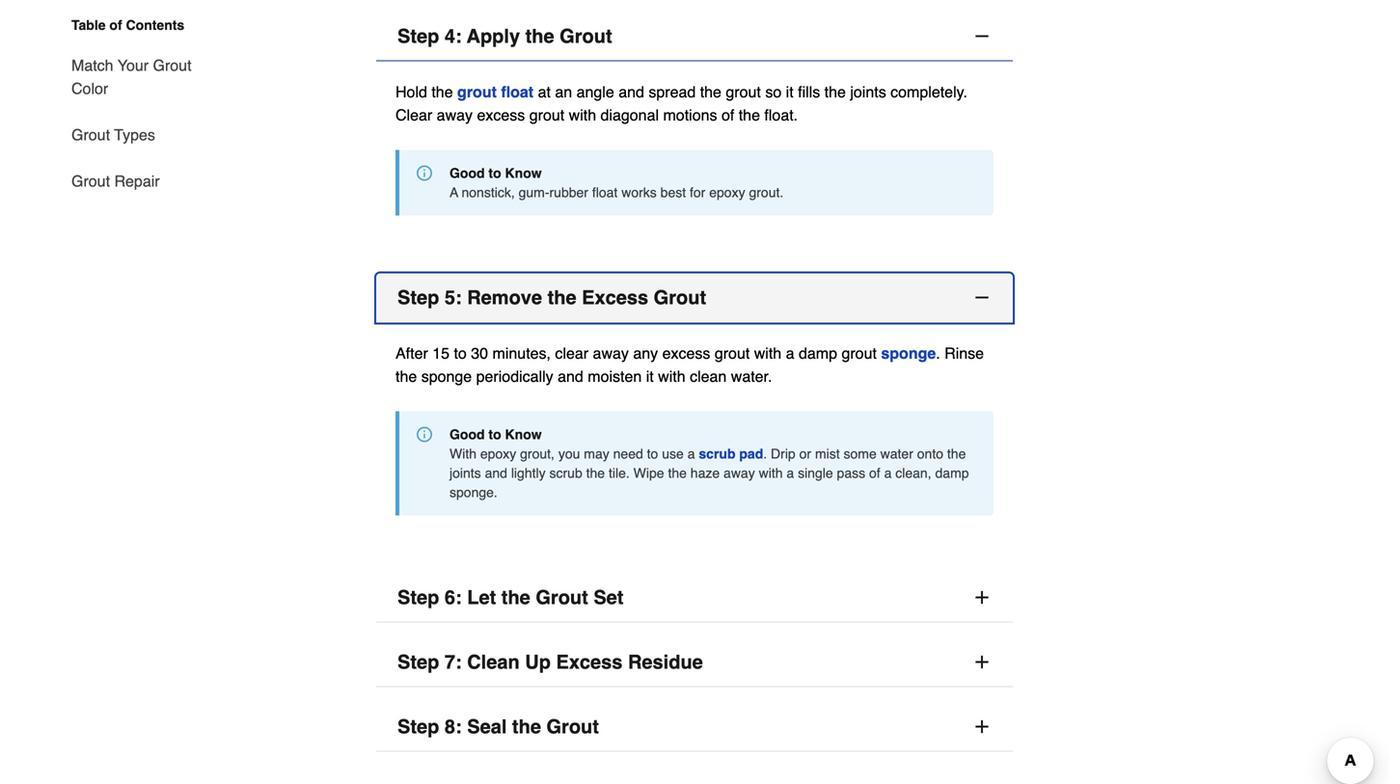 Task type: describe. For each thing, give the bounding box(es) containing it.
step 7: clean up excess residue button
[[376, 638, 1013, 687]]

after
[[396, 344, 428, 362]]

residue
[[628, 651, 703, 673]]

with
[[450, 446, 477, 461]]

1 horizontal spatial scrub
[[699, 446, 736, 461]]

types
[[114, 126, 155, 144]]

table
[[71, 17, 106, 33]]

0 vertical spatial float
[[501, 83, 534, 101]]

8:
[[445, 716, 462, 738]]

grout inside grout types link
[[71, 126, 110, 144]]

clean
[[467, 651, 520, 673]]

fills
[[798, 83, 820, 101]]

good to know
[[450, 427, 542, 442]]

to right '15'
[[454, 344, 467, 362]]

rubber
[[550, 185, 589, 200]]

1 vertical spatial away
[[593, 344, 629, 362]]

step 4: apply the grout button
[[376, 12, 1013, 61]]

need
[[613, 446, 643, 461]]

grout float link
[[457, 83, 534, 101]]

at
[[538, 83, 551, 101]]

an
[[555, 83, 572, 101]]

gum-
[[519, 185, 550, 200]]

step 5: remove the excess grout button
[[376, 273, 1013, 323]]

completely.
[[891, 83, 968, 101]]

angle
[[577, 83, 614, 101]]

for
[[690, 185, 706, 200]]

onto
[[917, 446, 944, 461]]

of inside . drip or mist some water onto the joints and lightly scrub the tile. wipe the haze away with a single pass of a clean, damp sponge.
[[869, 465, 881, 481]]

the right hold
[[432, 83, 453, 101]]

nonstick,
[[462, 185, 515, 200]]

any
[[633, 344, 658, 362]]

step for step 5: remove the excess grout
[[398, 286, 439, 309]]

table of contents element
[[56, 15, 201, 193]]

water
[[881, 446, 914, 461]]

step 8: seal the grout button
[[376, 703, 1013, 752]]

clear
[[396, 106, 433, 124]]

grout down 'at'
[[529, 106, 565, 124]]

after 15 to 30 minutes, clear away any excess grout with a damp grout sponge
[[396, 344, 936, 362]]

sponge link
[[881, 344, 936, 362]]

step for step 7: clean up excess residue
[[398, 651, 439, 673]]

best
[[661, 185, 686, 200]]

you
[[559, 446, 580, 461]]

works
[[622, 185, 657, 200]]

minus image
[[973, 288, 992, 307]]

of inside the at an angle and spread the grout so it fills the joints completely. clear away excess grout with diagonal motions of the float.
[[722, 106, 735, 124]]

grout,
[[520, 446, 555, 461]]

use
[[662, 446, 684, 461]]

0 horizontal spatial of
[[109, 17, 122, 33]]

step for step 8: seal the grout
[[398, 716, 439, 738]]

know for good to know a nonstick, gum-rubber float works best for epoxy grout.
[[505, 165, 542, 181]]

sponge.
[[450, 485, 498, 500]]

seal
[[467, 716, 507, 738]]

sponge inside . rinse the sponge periodically and moisten it with clean water.
[[421, 367, 472, 385]]

grout repair link
[[71, 158, 160, 193]]

7:
[[445, 651, 462, 673]]

excess inside the at an angle and spread the grout so it fills the joints completely. clear away excess grout with diagonal motions of the float.
[[477, 106, 525, 124]]

drip
[[771, 446, 796, 461]]

so
[[766, 83, 782, 101]]

remove
[[467, 286, 542, 309]]

5:
[[445, 286, 462, 309]]

grout inside grout repair link
[[71, 172, 110, 190]]

with inside the at an angle and spread the grout so it fills the joints completely. clear away excess grout with diagonal motions of the float.
[[569, 106, 596, 124]]

contents
[[126, 17, 184, 33]]

water.
[[731, 367, 772, 385]]

. rinse the sponge periodically and moisten it with clean water.
[[396, 344, 984, 385]]

step 5: remove the excess grout
[[398, 286, 706, 309]]

some
[[844, 446, 877, 461]]

1 horizontal spatial excess
[[663, 344, 711, 362]]

pad
[[740, 446, 764, 461]]

good for good to know a nonstick, gum-rubber float works best for epoxy grout.
[[450, 165, 485, 181]]

4:
[[445, 25, 462, 47]]

grout left so
[[726, 83, 761, 101]]

lightly
[[511, 465, 546, 481]]

the down may
[[586, 465, 605, 481]]

step 4: apply the grout
[[398, 25, 612, 47]]

periodically
[[476, 367, 554, 385]]

the right onto
[[947, 446, 966, 461]]

motions
[[663, 106, 717, 124]]

grout up water. at the right of the page
[[715, 344, 750, 362]]

haze
[[691, 465, 720, 481]]

6:
[[445, 586, 462, 609]]

. for scrub pad
[[764, 446, 767, 461]]

the up motions
[[700, 83, 722, 101]]

the left 'float.'
[[739, 106, 760, 124]]

spread
[[649, 83, 696, 101]]

clear
[[555, 344, 589, 362]]

to inside good to know a nonstick, gum-rubber float works best for epoxy grout.
[[489, 165, 501, 181]]

grout inside match your grout color
[[153, 56, 192, 74]]

grout.
[[749, 185, 784, 200]]

scrub inside . drip or mist some water onto the joints and lightly scrub the tile. wipe the haze away with a single pass of a clean, damp sponge.
[[550, 465, 583, 481]]

let
[[467, 586, 496, 609]]

grout types link
[[71, 112, 155, 158]]

scrub pad link
[[699, 446, 764, 461]]

step for step 6: let the grout set
[[398, 586, 439, 609]]

repair
[[114, 172, 160, 190]]

0 vertical spatial sponge
[[881, 344, 936, 362]]

step 8: seal the grout
[[398, 716, 599, 738]]

to down periodically
[[489, 427, 501, 442]]

match your grout color link
[[71, 42, 201, 112]]

it inside the at an angle and spread the grout so it fills the joints completely. clear away excess grout with diagonal motions of the float.
[[786, 83, 794, 101]]

grout repair
[[71, 172, 160, 190]]



Task type: vqa. For each thing, say whether or not it's contained in the screenshot.
the Grout Repair Link
yes



Task type: locate. For each thing, give the bounding box(es) containing it.
2 horizontal spatial and
[[619, 83, 645, 101]]

1 vertical spatial it
[[646, 367, 654, 385]]

plus image
[[973, 588, 992, 607]]

grout right your
[[153, 56, 192, 74]]

. inside . drip or mist some water onto the joints and lightly scrub the tile. wipe the haze away with a single pass of a clean, damp sponge.
[[764, 446, 767, 461]]

0 vertical spatial know
[[505, 165, 542, 181]]

2 vertical spatial of
[[869, 465, 881, 481]]

0 horizontal spatial .
[[764, 446, 767, 461]]

1 vertical spatial excess
[[663, 344, 711, 362]]

grout left repair at the top
[[71, 172, 110, 190]]

.
[[936, 344, 941, 362], [764, 446, 767, 461]]

plus image inside step 8: seal the grout button
[[973, 717, 992, 737]]

excess for up
[[556, 651, 623, 673]]

to up nonstick,
[[489, 165, 501, 181]]

4 step from the top
[[398, 651, 439, 673]]

away up moisten
[[593, 344, 629, 362]]

2 step from the top
[[398, 286, 439, 309]]

good up with
[[450, 427, 485, 442]]

0 vertical spatial .
[[936, 344, 941, 362]]

excess right up
[[556, 651, 623, 673]]

. for sponge
[[936, 344, 941, 362]]

know
[[505, 165, 542, 181], [505, 427, 542, 442]]

1 vertical spatial epoxy
[[480, 446, 517, 461]]

single
[[798, 465, 833, 481]]

1 horizontal spatial it
[[786, 83, 794, 101]]

the right apply
[[526, 25, 554, 47]]

0 vertical spatial away
[[437, 106, 473, 124]]

. drip or mist some water onto the joints and lightly scrub the tile. wipe the haze away with a single pass of a clean, damp sponge.
[[450, 446, 969, 500]]

mist
[[815, 446, 840, 461]]

0 vertical spatial scrub
[[699, 446, 736, 461]]

know up grout,
[[505, 427, 542, 442]]

plus image for step 7: clean up excess residue
[[973, 653, 992, 672]]

step left 8:
[[398, 716, 439, 738]]

of right motions
[[722, 106, 735, 124]]

or
[[800, 446, 812, 461]]

it inside . rinse the sponge periodically and moisten it with clean water.
[[646, 367, 654, 385]]

away
[[437, 106, 473, 124], [593, 344, 629, 362], [724, 465, 755, 481]]

0 vertical spatial epoxy
[[709, 185, 746, 200]]

1 know from the top
[[505, 165, 542, 181]]

1 vertical spatial excess
[[556, 651, 623, 673]]

1 horizontal spatial joints
[[850, 83, 887, 101]]

excess up any
[[582, 286, 649, 309]]

step left 5: on the left top of page
[[398, 286, 439, 309]]

grout inside step 5: remove the excess grout button
[[654, 286, 706, 309]]

excess down grout float link
[[477, 106, 525, 124]]

0 vertical spatial damp
[[799, 344, 838, 362]]

know for good to know
[[505, 427, 542, 442]]

and up sponge.
[[485, 465, 508, 481]]

minutes,
[[493, 344, 551, 362]]

2 know from the top
[[505, 427, 542, 442]]

sponge left rinse
[[881, 344, 936, 362]]

grout down apply
[[457, 83, 497, 101]]

rinse
[[945, 344, 984, 362]]

2 vertical spatial away
[[724, 465, 755, 481]]

damp down onto
[[936, 465, 969, 481]]

joints down with
[[450, 465, 481, 481]]

with inside . rinse the sponge periodically and moisten it with clean water.
[[658, 367, 686, 385]]

1 horizontal spatial epoxy
[[709, 185, 746, 200]]

a
[[786, 344, 795, 362], [688, 446, 695, 461], [787, 465, 794, 481], [884, 465, 892, 481]]

1 horizontal spatial away
[[593, 344, 629, 362]]

info image
[[417, 165, 432, 181]]

know inside good to know a nonstick, gum-rubber float works best for epoxy grout.
[[505, 165, 542, 181]]

pass
[[837, 465, 866, 481]]

good inside good to know a nonstick, gum-rubber float works best for epoxy grout.
[[450, 165, 485, 181]]

0 vertical spatial plus image
[[973, 653, 992, 672]]

color
[[71, 80, 108, 97]]

the right let
[[502, 586, 531, 609]]

step 6: let the grout set
[[398, 586, 624, 609]]

0 horizontal spatial it
[[646, 367, 654, 385]]

2 good from the top
[[450, 427, 485, 442]]

1 vertical spatial joints
[[450, 465, 481, 481]]

1 vertical spatial good
[[450, 427, 485, 442]]

may
[[584, 446, 610, 461]]

1 step from the top
[[398, 25, 439, 47]]

step for step 4: apply the grout
[[398, 25, 439, 47]]

sponge
[[881, 344, 936, 362], [421, 367, 472, 385]]

0 horizontal spatial and
[[485, 465, 508, 481]]

joints inside the at an angle and spread the grout so it fills the joints completely. clear away excess grout with diagonal motions of the float.
[[850, 83, 887, 101]]

and inside . rinse the sponge periodically and moisten it with clean water.
[[558, 367, 584, 385]]

with down angle
[[569, 106, 596, 124]]

1 horizontal spatial damp
[[936, 465, 969, 481]]

up
[[525, 651, 551, 673]]

step 6: let the grout set button
[[376, 573, 1013, 623]]

damp
[[799, 344, 838, 362], [936, 465, 969, 481]]

excess inside step 5: remove the excess grout button
[[582, 286, 649, 309]]

excess
[[477, 106, 525, 124], [663, 344, 711, 362]]

2 plus image from the top
[[973, 717, 992, 737]]

step left 4:
[[398, 25, 439, 47]]

diagonal
[[601, 106, 659, 124]]

of right table
[[109, 17, 122, 33]]

epoxy inside good to know a nonstick, gum-rubber float works best for epoxy grout.
[[709, 185, 746, 200]]

1 vertical spatial sponge
[[421, 367, 472, 385]]

0 vertical spatial excess
[[582, 286, 649, 309]]

good to know a nonstick, gum-rubber float works best for epoxy grout.
[[450, 165, 784, 200]]

excess up clean
[[663, 344, 711, 362]]

0 horizontal spatial float
[[501, 83, 534, 101]]

5 step from the top
[[398, 716, 439, 738]]

your
[[118, 56, 149, 74]]

away down "scrub pad" link
[[724, 465, 755, 481]]

grout
[[457, 83, 497, 101], [726, 83, 761, 101], [529, 106, 565, 124], [715, 344, 750, 362], [842, 344, 877, 362]]

0 vertical spatial of
[[109, 17, 122, 33]]

clean,
[[896, 465, 932, 481]]

match your grout color
[[71, 56, 192, 97]]

step inside button
[[398, 651, 439, 673]]

2 vertical spatial and
[[485, 465, 508, 481]]

scrub up haze
[[699, 446, 736, 461]]

apply
[[467, 25, 520, 47]]

a
[[450, 185, 458, 200]]

the inside . rinse the sponge periodically and moisten it with clean water.
[[396, 367, 417, 385]]

. left rinse
[[936, 344, 941, 362]]

float.
[[765, 106, 798, 124]]

with down after 15 to 30 minutes, clear away any excess grout with a damp grout sponge
[[658, 367, 686, 385]]

float
[[501, 83, 534, 101], [592, 185, 618, 200]]

info image
[[417, 427, 432, 442]]

1 vertical spatial damp
[[936, 465, 969, 481]]

0 horizontal spatial scrub
[[550, 465, 583, 481]]

match
[[71, 56, 113, 74]]

and inside the at an angle and spread the grout so it fills the joints completely. clear away excess grout with diagonal motions of the float.
[[619, 83, 645, 101]]

of right pass
[[869, 465, 881, 481]]

grout inside step 8: seal the grout button
[[547, 716, 599, 738]]

tile.
[[609, 465, 630, 481]]

1 horizontal spatial sponge
[[881, 344, 936, 362]]

clean
[[690, 367, 727, 385]]

float left the works
[[592, 185, 618, 200]]

plus image
[[973, 653, 992, 672], [973, 717, 992, 737]]

epoxy down good to know
[[480, 446, 517, 461]]

0 horizontal spatial away
[[437, 106, 473, 124]]

step left 6:
[[398, 586, 439, 609]]

with epoxy grout, you may need to use a scrub pad
[[450, 446, 764, 461]]

float inside good to know a nonstick, gum-rubber float works best for epoxy grout.
[[592, 185, 618, 200]]

step 7: clean up excess residue
[[398, 651, 703, 673]]

away down hold the grout float
[[437, 106, 473, 124]]

excess for the
[[582, 286, 649, 309]]

. inside . rinse the sponge periodically and moisten it with clean water.
[[936, 344, 941, 362]]

good for good to know
[[450, 427, 485, 442]]

grout inside 'step 6: let the grout set' button
[[536, 586, 588, 609]]

step
[[398, 25, 439, 47], [398, 286, 439, 309], [398, 586, 439, 609], [398, 651, 439, 673], [398, 716, 439, 738]]

. left drip
[[764, 446, 767, 461]]

and up diagonal
[[619, 83, 645, 101]]

3 step from the top
[[398, 586, 439, 609]]

0 horizontal spatial joints
[[450, 465, 481, 481]]

epoxy right for
[[709, 185, 746, 200]]

plus image inside the step 7: clean up excess residue button
[[973, 653, 992, 672]]

grout left the sponge link
[[842, 344, 877, 362]]

1 vertical spatial and
[[558, 367, 584, 385]]

30
[[471, 344, 488, 362]]

hold the grout float
[[396, 83, 534, 101]]

grout types
[[71, 126, 155, 144]]

grout up angle
[[560, 25, 612, 47]]

to
[[489, 165, 501, 181], [454, 344, 467, 362], [489, 427, 501, 442], [647, 446, 658, 461]]

the up clear
[[548, 286, 577, 309]]

0 vertical spatial excess
[[477, 106, 525, 124]]

15
[[433, 344, 450, 362]]

grout down step 7: clean up excess residue
[[547, 716, 599, 738]]

grout left set
[[536, 586, 588, 609]]

1 vertical spatial know
[[505, 427, 542, 442]]

good up a
[[450, 165, 485, 181]]

2 horizontal spatial of
[[869, 465, 881, 481]]

1 horizontal spatial and
[[558, 367, 584, 385]]

1 vertical spatial float
[[592, 185, 618, 200]]

the right seal
[[512, 716, 541, 738]]

and down clear
[[558, 367, 584, 385]]

set
[[594, 586, 624, 609]]

plus image for step 8: seal the grout
[[973, 717, 992, 737]]

away inside the at an angle and spread the grout so it fills the joints completely. clear away excess grout with diagonal motions of the float.
[[437, 106, 473, 124]]

and
[[619, 83, 645, 101], [558, 367, 584, 385], [485, 465, 508, 481]]

scrub down the you
[[550, 465, 583, 481]]

grout up after 15 to 30 minutes, clear away any excess grout with a damp grout sponge
[[654, 286, 706, 309]]

1 good from the top
[[450, 165, 485, 181]]

1 horizontal spatial float
[[592, 185, 618, 200]]

0 vertical spatial and
[[619, 83, 645, 101]]

1 vertical spatial .
[[764, 446, 767, 461]]

step left 7:
[[398, 651, 439, 673]]

1 vertical spatial scrub
[[550, 465, 583, 481]]

1 vertical spatial plus image
[[973, 717, 992, 737]]

1 horizontal spatial .
[[936, 344, 941, 362]]

0 vertical spatial good
[[450, 165, 485, 181]]

with down drip
[[759, 465, 783, 481]]

0 vertical spatial joints
[[850, 83, 887, 101]]

joints inside . drip or mist some water onto the joints and lightly scrub the tile. wipe the haze away with a single pass of a clean, damp sponge.
[[450, 465, 481, 481]]

0 horizontal spatial excess
[[477, 106, 525, 124]]

the down use
[[668, 465, 687, 481]]

of
[[109, 17, 122, 33], [722, 106, 735, 124], [869, 465, 881, 481]]

grout inside step 4: apply the grout button
[[560, 25, 612, 47]]

joints right fills
[[850, 83, 887, 101]]

good
[[450, 165, 485, 181], [450, 427, 485, 442]]

with up water. at the right of the page
[[754, 344, 782, 362]]

at an angle and spread the grout so it fills the joints completely. clear away excess grout with diagonal motions of the float.
[[396, 83, 968, 124]]

sponge down '15'
[[421, 367, 472, 385]]

1 plus image from the top
[[973, 653, 992, 672]]

it
[[786, 83, 794, 101], [646, 367, 654, 385]]

0 horizontal spatial sponge
[[421, 367, 472, 385]]

0 horizontal spatial damp
[[799, 344, 838, 362]]

wipe
[[634, 465, 664, 481]]

grout
[[560, 25, 612, 47], [153, 56, 192, 74], [71, 126, 110, 144], [71, 172, 110, 190], [654, 286, 706, 309], [536, 586, 588, 609], [547, 716, 599, 738]]

to up wipe
[[647, 446, 658, 461]]

damp left the sponge link
[[799, 344, 838, 362]]

the down after
[[396, 367, 417, 385]]

float left 'at'
[[501, 83, 534, 101]]

away inside . drip or mist some water onto the joints and lightly scrub the tile. wipe the haze away with a single pass of a clean, damp sponge.
[[724, 465, 755, 481]]

0 horizontal spatial epoxy
[[480, 446, 517, 461]]

know up gum-
[[505, 165, 542, 181]]

it down any
[[646, 367, 654, 385]]

and inside . drip or mist some water onto the joints and lightly scrub the tile. wipe the haze away with a single pass of a clean, damp sponge.
[[485, 465, 508, 481]]

2 horizontal spatial away
[[724, 465, 755, 481]]

excess
[[582, 286, 649, 309], [556, 651, 623, 673]]

1 vertical spatial of
[[722, 106, 735, 124]]

damp inside . drip or mist some water onto the joints and lightly scrub the tile. wipe the haze away with a single pass of a clean, damp sponge.
[[936, 465, 969, 481]]

with
[[569, 106, 596, 124], [754, 344, 782, 362], [658, 367, 686, 385], [759, 465, 783, 481]]

1 horizontal spatial of
[[722, 106, 735, 124]]

excess inside the step 7: clean up excess residue button
[[556, 651, 623, 673]]

table of contents
[[71, 17, 184, 33]]

the right fills
[[825, 83, 846, 101]]

0 vertical spatial it
[[786, 83, 794, 101]]

hold
[[396, 83, 427, 101]]

moisten
[[588, 367, 642, 385]]

grout left types
[[71, 126, 110, 144]]

with inside . drip or mist some water onto the joints and lightly scrub the tile. wipe the haze away with a single pass of a clean, damp sponge.
[[759, 465, 783, 481]]

epoxy
[[709, 185, 746, 200], [480, 446, 517, 461]]

minus image
[[973, 26, 992, 46]]

it right so
[[786, 83, 794, 101]]



